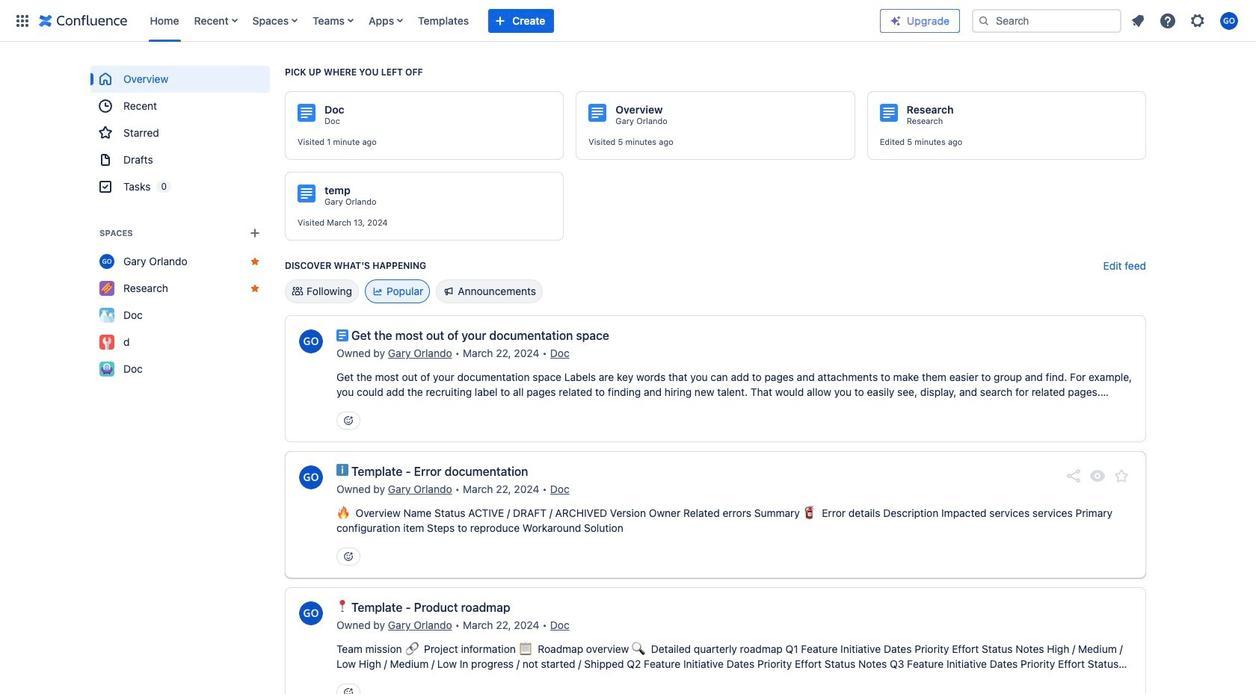 Task type: describe. For each thing, give the bounding box(es) containing it.
unstar this space image
[[249, 256, 261, 268]]

:information_source: image
[[336, 464, 348, 476]]

premium image
[[890, 15, 902, 27]]

more information about gary orlando image
[[298, 600, 324, 627]]

unwatch image
[[1089, 467, 1107, 485]]

list for appswitcher icon
[[142, 0, 880, 41]]

add reaction image for first more information about gary orlando image from the top
[[342, 415, 354, 427]]

2 more information about gary orlando image from the top
[[298, 464, 324, 491]]

:information_source: image
[[336, 464, 348, 476]]

create a space image
[[246, 224, 264, 242]]

share image
[[1065, 467, 1083, 485]]

search image
[[978, 15, 990, 27]]

global element
[[9, 0, 880, 41]]

appswitcher icon image
[[13, 12, 31, 30]]

1 more information about gary orlando image from the top
[[298, 328, 324, 355]]

settings icon image
[[1189, 12, 1207, 30]]



Task type: locate. For each thing, give the bounding box(es) containing it.
add reaction image for 1st more information about gary orlando image from the bottom of the page
[[342, 551, 354, 563]]

1 add reaction image from the top
[[342, 415, 354, 427]]

notification icon image
[[1129, 12, 1147, 30]]

None search field
[[972, 9, 1122, 33]]

more information about gary orlando image
[[298, 328, 324, 355], [298, 464, 324, 491]]

Search field
[[972, 9, 1122, 33]]

1 vertical spatial add reaction image
[[342, 551, 354, 563]]

2 add reaction image from the top
[[342, 551, 354, 563]]

:round_pushpin: image
[[336, 600, 348, 612], [336, 600, 348, 612]]

your profile and preferences image
[[1220, 12, 1238, 30]]

0 vertical spatial add reaction image
[[342, 415, 354, 427]]

1 vertical spatial more information about gary orlando image
[[298, 464, 324, 491]]

banner
[[0, 0, 1256, 42]]

list
[[142, 0, 880, 41], [1124, 7, 1247, 34]]

0 vertical spatial more information about gary orlando image
[[298, 328, 324, 355]]

0 horizontal spatial list
[[142, 0, 880, 41]]

1 horizontal spatial list
[[1124, 7, 1247, 34]]

unstar this space image
[[249, 283, 261, 295]]

add reaction image
[[342, 415, 354, 427], [342, 551, 354, 563]]

confluence image
[[39, 12, 127, 30], [39, 12, 127, 30]]

add reaction image
[[342, 687, 354, 695]]

star image
[[1113, 467, 1130, 485]]

help icon image
[[1159, 12, 1177, 30]]

list for "premium" image
[[1124, 7, 1247, 34]]

group
[[90, 66, 270, 200]]



Task type: vqa. For each thing, say whether or not it's contained in the screenshot.
Settings Icon
yes



